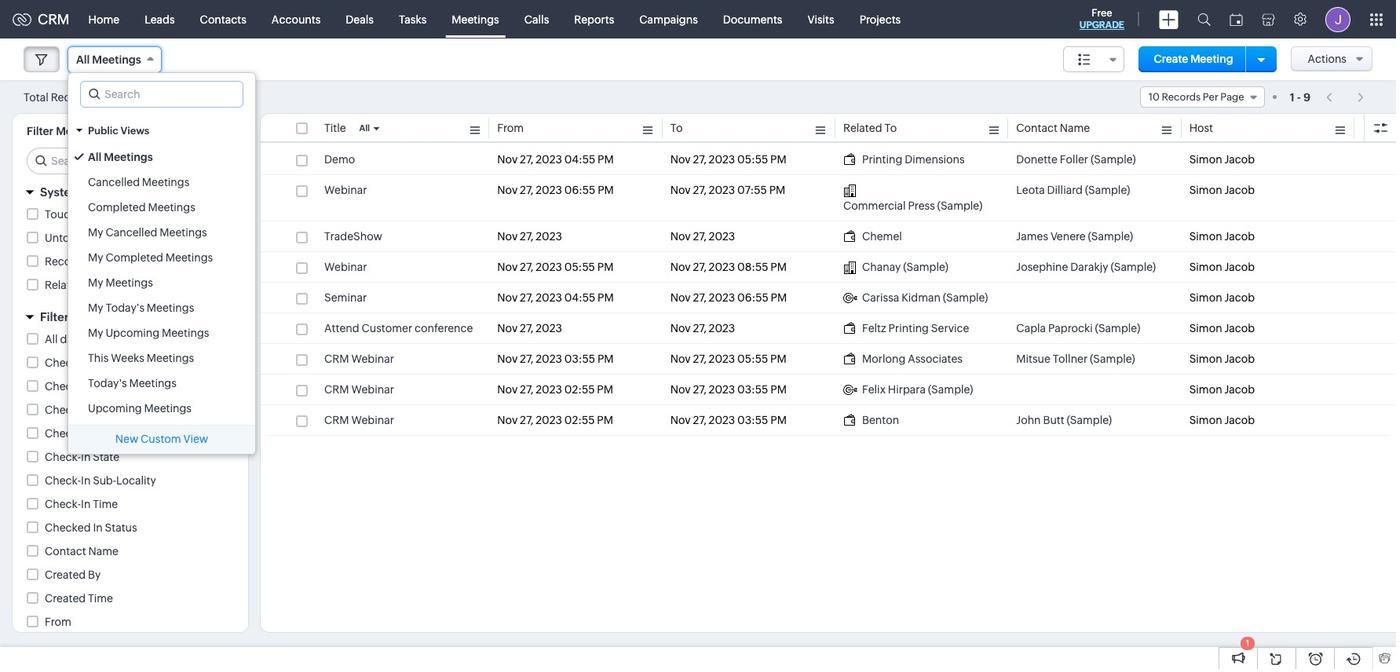 Task type: vqa. For each thing, say whether or not it's contained in the screenshot.
new custom view link
yes



Task type: locate. For each thing, give the bounding box(es) containing it.
(sample) up darakjy
[[1088, 230, 1133, 243]]

1 horizontal spatial name
[[1060, 122, 1090, 134]]

05:55
[[737, 153, 768, 166], [564, 261, 595, 273], [737, 353, 768, 365]]

system defined filters button
[[13, 178, 248, 206]]

check- for check-in address
[[45, 357, 81, 369]]

check-in sub-locality
[[45, 474, 156, 487]]

1 webinar link from the top
[[324, 182, 367, 198]]

home link
[[76, 0, 132, 38]]

search text field up cancelled meetings
[[27, 148, 236, 174]]

name up foller
[[1060, 122, 1090, 134]]

morlong
[[862, 353, 906, 365]]

check-in country
[[45, 427, 135, 440]]

9
[[1304, 91, 1311, 103], [95, 91, 102, 103]]

webinar for morlong associates
[[351, 353, 394, 365]]

1 horizontal spatial 9
[[1304, 91, 1311, 103]]

time down sub-
[[93, 498, 118, 510]]

weeks
[[111, 352, 144, 364]]

crm webinar link for felix
[[324, 382, 394, 397]]

4 my from the top
[[88, 302, 103, 314]]

meetings left calls
[[452, 13, 499, 26]]

1 jacob from the top
[[1225, 153, 1255, 166]]

webinar link
[[324, 182, 367, 198], [324, 259, 367, 275]]

7 jacob from the top
[[1225, 353, 1255, 365]]

filter down the "total" at the top of the page
[[27, 125, 54, 137]]

related down record
[[45, 279, 84, 291]]

2 jacob from the top
[[1225, 184, 1255, 196]]

by for created
[[88, 569, 101, 581]]

4 simon jacob from the top
[[1189, 261, 1255, 273]]

in up checked in status
[[81, 498, 91, 510]]

1 vertical spatial 05:55
[[564, 261, 595, 273]]

check- for check-in time
[[45, 498, 81, 510]]

simon jacob for james venere (sample)
[[1189, 230, 1255, 243]]

nov 27, 2023 06:55 pm
[[497, 184, 614, 196], [670, 291, 787, 304]]

2 vertical spatial nov 27, 2023 03:55 pm
[[670, 414, 787, 426]]

records for related
[[86, 279, 128, 291]]

by up day
[[71, 310, 86, 324]]

morlong associates
[[862, 353, 963, 365]]

check- for check-in state
[[45, 451, 81, 463]]

0 vertical spatial 06:55
[[564, 184, 596, 196]]

search text field up "public views" dropdown button
[[81, 82, 243, 107]]

all up total records 9
[[76, 53, 90, 66]]

chemel link
[[843, 229, 902, 244]]

9 jacob from the top
[[1225, 414, 1255, 426]]

2 webinar link from the top
[[324, 259, 367, 275]]

4 simon from the top
[[1189, 261, 1222, 273]]

all meetings down "public views"
[[88, 151, 153, 163]]

1 vertical spatial 04:55
[[564, 291, 595, 304]]

1 crm webinar from the top
[[324, 353, 394, 365]]

in left status
[[93, 521, 103, 534]]

dimensions
[[905, 153, 965, 166]]

6 jacob from the top
[[1225, 322, 1255, 335]]

seminar
[[324, 291, 367, 304]]

0 vertical spatial crm webinar
[[324, 353, 394, 365]]

3 simon jacob from the top
[[1189, 230, 1255, 243]]

1 vertical spatial filter
[[40, 310, 69, 324]]

2 vertical spatial 03:55
[[737, 414, 768, 426]]

projects link
[[847, 0, 913, 38]]

jacob for leota dilliard (sample)
[[1225, 184, 1255, 196]]

0 vertical spatial contact
[[1016, 122, 1058, 134]]

filter inside dropdown button
[[40, 310, 69, 324]]

3 crm webinar from the top
[[324, 414, 394, 426]]

upcoming up weeks
[[106, 327, 160, 339]]

0 vertical spatial created
[[45, 569, 86, 581]]

time
[[93, 498, 118, 510], [88, 592, 113, 605]]

(sample) inside "link"
[[1085, 184, 1130, 196]]

1 horizontal spatial action
[[130, 279, 164, 291]]

nov 27, 2023 03:55 pm
[[497, 353, 614, 365], [670, 383, 787, 396], [670, 414, 787, 426]]

0 vertical spatial 1
[[1290, 91, 1295, 103]]

2 04:55 from the top
[[564, 291, 595, 304]]

my completed meetings
[[88, 251, 213, 264]]

webinar link up seminar on the left
[[324, 259, 367, 275]]

in left state in the bottom left of the page
[[81, 451, 91, 463]]

meetings down my cancelled meetings
[[166, 251, 213, 264]]

time down created by
[[88, 592, 113, 605]]

check-in by
[[45, 380, 106, 393]]

None field
[[1063, 46, 1124, 72]]

records up my completed meetings
[[104, 232, 147, 244]]

nov 27, 2023 05:55 pm for nov 27, 2023 04:55 pm
[[670, 153, 787, 166]]

created for created time
[[45, 592, 86, 605]]

2023
[[536, 153, 562, 166], [709, 153, 735, 166], [536, 184, 562, 196], [709, 184, 735, 196], [536, 230, 562, 243], [709, 230, 735, 243], [536, 261, 562, 273], [709, 261, 735, 273], [536, 291, 562, 304], [709, 291, 735, 304], [536, 322, 562, 335], [709, 322, 735, 335], [536, 353, 562, 365], [709, 353, 735, 365], [536, 383, 562, 396], [709, 383, 735, 396], [536, 414, 562, 426], [709, 414, 735, 426]]

1 my from the top
[[88, 226, 103, 239]]

donette foller (sample) link
[[1016, 152, 1136, 167]]

1 horizontal spatial 1
[[1290, 91, 1295, 103]]

5 simon jacob from the top
[[1189, 291, 1255, 304]]

0 vertical spatial webinar link
[[324, 182, 367, 198]]

completed
[[88, 201, 146, 214], [106, 251, 163, 264]]

1 vertical spatial action
[[130, 279, 164, 291]]

1 to from the left
[[670, 122, 683, 134]]

crm link
[[13, 11, 70, 27]]

records for total
[[51, 91, 93, 103]]

to
[[670, 122, 683, 134], [884, 122, 897, 134]]

3 my from the top
[[88, 276, 103, 289]]

check- up check-in time
[[45, 474, 81, 487]]

2 simon jacob from the top
[[1189, 184, 1255, 196]]

7 simon jacob from the top
[[1189, 353, 1255, 365]]

03:55 for benton
[[737, 414, 768, 426]]

records up fields
[[86, 279, 128, 291]]

1 nov 27, 2023 02:55 pm from the top
[[497, 383, 613, 396]]

meetings down filters
[[148, 201, 195, 214]]

upcoming up country at bottom left
[[88, 402, 142, 415]]

1 check- from the top
[[45, 357, 81, 369]]

0 vertical spatial related
[[843, 122, 882, 134]]

nov 27, 2023 08:55 pm
[[670, 261, 787, 273]]

records
[[51, 91, 93, 103], [1162, 91, 1201, 103], [92, 208, 134, 221], [104, 232, 147, 244], [86, 279, 128, 291]]

1 vertical spatial all meetings
[[88, 151, 153, 163]]

all
[[76, 53, 90, 66], [359, 123, 370, 133], [88, 151, 102, 163], [45, 333, 58, 346]]

(sample) right press in the right of the page
[[937, 199, 983, 212]]

0 vertical spatial nov 27, 2023 02:55 pm
[[497, 383, 613, 396]]

my for my meetings
[[88, 276, 103, 289]]

attend customer conference
[[324, 322, 473, 335]]

commercial
[[843, 199, 906, 212]]

meetings down views
[[104, 151, 153, 163]]

total records 9
[[24, 91, 102, 103]]

check- down check-in by
[[45, 404, 81, 416]]

home
[[88, 13, 119, 26]]

07:55
[[737, 184, 767, 196]]

06:55
[[564, 184, 596, 196], [737, 291, 769, 304]]

1 horizontal spatial to
[[884, 122, 897, 134]]

1
[[1290, 91, 1295, 103], [1246, 638, 1250, 648]]

1 vertical spatial nov 27, 2023 06:55 pm
[[670, 291, 787, 304]]

related
[[843, 122, 882, 134], [45, 279, 84, 291]]

contact up donette
[[1016, 122, 1058, 134]]

in for by
[[81, 380, 91, 393]]

2 nov 27, 2023 02:55 pm from the top
[[497, 414, 613, 426]]

9 right -
[[1304, 91, 1311, 103]]

today's meetings
[[88, 377, 177, 389]]

2 crm webinar from the top
[[324, 383, 394, 396]]

0 vertical spatial printing
[[862, 153, 903, 166]]

in for sub-
[[81, 474, 91, 487]]

nov 27, 2023 04:55 pm for nov 27, 2023 06:55 pm
[[497, 291, 614, 304]]

my down "related records action"
[[88, 302, 103, 314]]

(sample) right tollner on the bottom right
[[1090, 353, 1135, 365]]

per
[[1203, 91, 1218, 103]]

5 check- from the top
[[45, 451, 81, 463]]

tradeshow
[[324, 230, 382, 243]]

meetings down home link
[[92, 53, 141, 66]]

in for country
[[81, 427, 91, 440]]

1 vertical spatial upcoming
[[88, 402, 142, 415]]

(sample) down associates
[[928, 383, 973, 396]]

touched
[[45, 208, 90, 221]]

9 up public
[[95, 91, 102, 103]]

0 vertical spatial nov 27, 2023 05:55 pm
[[670, 153, 787, 166]]

day
[[60, 333, 79, 346]]

nov 27, 2023 02:55 pm for benton
[[497, 414, 613, 426]]

printing down the related to
[[862, 153, 903, 166]]

search element
[[1188, 0, 1220, 38]]

public views
[[88, 125, 149, 137]]

profile element
[[1316, 0, 1360, 38]]

0 vertical spatial nov 27, 2023 04:55 pm
[[497, 153, 614, 166]]

9 simon jacob from the top
[[1189, 414, 1255, 426]]

3 check- from the top
[[45, 404, 81, 416]]

check- down "all day"
[[45, 357, 81, 369]]

9 simon from the top
[[1189, 414, 1222, 426]]

2 simon from the top
[[1189, 184, 1222, 196]]

2 vertical spatial crm webinar
[[324, 414, 394, 426]]

9 inside total records 9
[[95, 91, 102, 103]]

nov 27, 2023 03:55 pm for benton
[[670, 414, 787, 426]]

webinar
[[324, 184, 367, 196], [324, 261, 367, 273], [351, 353, 394, 365], [351, 383, 394, 396], [351, 414, 394, 426]]

0 vertical spatial contact name
[[1016, 122, 1090, 134]]

all meetings
[[76, 53, 141, 66], [88, 151, 153, 163]]

meetings up the new custom view
[[144, 402, 192, 415]]

3 jacob from the top
[[1225, 230, 1255, 243]]

nov
[[497, 153, 518, 166], [670, 153, 691, 166], [497, 184, 518, 196], [670, 184, 691, 196], [497, 230, 518, 243], [670, 230, 691, 243], [497, 261, 518, 273], [670, 261, 691, 273], [497, 291, 518, 304], [670, 291, 691, 304], [497, 322, 518, 335], [670, 322, 691, 335], [497, 353, 518, 365], [670, 353, 691, 365], [497, 383, 518, 396], [670, 383, 691, 396], [497, 414, 518, 426], [670, 414, 691, 426]]

check- up the check-in city
[[45, 380, 81, 393]]

1 crm webinar link from the top
[[324, 351, 394, 367]]

1 vertical spatial nov 27, 2023 02:55 pm
[[497, 414, 613, 426]]

records for 10
[[1162, 91, 1201, 103]]

in for time
[[81, 498, 91, 510]]

my cancelled meetings
[[88, 226, 207, 239]]

0 vertical spatial 05:55
[[737, 153, 768, 166]]

actions
[[1308, 53, 1347, 65]]

2 vertical spatial by
[[88, 569, 101, 581]]

0 horizontal spatial 9
[[95, 91, 102, 103]]

in up check-in by
[[81, 357, 91, 369]]

by up created time
[[88, 569, 101, 581]]

1 simon from the top
[[1189, 153, 1222, 166]]

Search text field
[[81, 82, 243, 107], [27, 148, 236, 174]]

today's down the address
[[88, 377, 127, 389]]

by inside dropdown button
[[71, 310, 86, 324]]

1 vertical spatial by
[[93, 380, 106, 393]]

crm for benton
[[324, 414, 349, 426]]

today's down my meetings
[[106, 302, 144, 314]]

reports link
[[562, 0, 627, 38]]

all meetings down home
[[76, 53, 141, 66]]

leads
[[145, 13, 175, 26]]

check- for check-in by
[[45, 380, 81, 393]]

all meetings inside "public views" region
[[88, 151, 153, 163]]

0 horizontal spatial nov 27, 2023 06:55 pm
[[497, 184, 614, 196]]

in for city
[[81, 404, 91, 416]]

nov 27, 2023 07:55 pm
[[670, 184, 786, 196]]

0 vertical spatial filter
[[27, 125, 54, 137]]

(sample) right the butt
[[1067, 414, 1112, 426]]

records up the filter meetings by
[[51, 91, 93, 103]]

1 vertical spatial contact name
[[45, 545, 119, 558]]

checked
[[45, 521, 91, 534]]

(sample) right darakjy
[[1111, 261, 1156, 273]]

create meeting button
[[1138, 46, 1249, 72]]

1 vertical spatial created
[[45, 592, 86, 605]]

1 horizontal spatial related
[[843, 122, 882, 134]]

my for my completed meetings
[[88, 251, 103, 264]]

logo image
[[13, 13, 31, 26]]

commercial press (sample)
[[843, 199, 983, 212]]

2 to from the left
[[884, 122, 897, 134]]

6 check- from the top
[[45, 474, 81, 487]]

filter up "all day"
[[40, 310, 69, 324]]

row group
[[261, 144, 1396, 436]]

(sample) for capla paprocki (sample)
[[1095, 322, 1140, 335]]

meetings up completed meetings
[[142, 176, 189, 188]]

meetings left by
[[56, 125, 105, 137]]

upcoming
[[106, 327, 160, 339], [88, 402, 142, 415]]

0 vertical spatial 02:55
[[564, 383, 595, 396]]

completed down defined
[[88, 201, 146, 214]]

webinar link for nov 27, 2023 06:55 pm
[[324, 182, 367, 198]]

records right 10
[[1162, 91, 1201, 103]]

0 vertical spatial by
[[71, 310, 86, 324]]

created up created time
[[45, 569, 86, 581]]

action up my today's meetings
[[130, 279, 164, 291]]

public views button
[[68, 117, 255, 144]]

my meetings
[[88, 276, 153, 289]]

simon for mitsue tollner (sample)
[[1189, 353, 1222, 365]]

capla paprocki (sample)
[[1016, 322, 1140, 335]]

printing up morlong associates
[[889, 322, 929, 335]]

1 vertical spatial completed
[[106, 251, 163, 264]]

2 created from the top
[[45, 592, 86, 605]]

0 horizontal spatial 06:55
[[564, 184, 596, 196]]

in up check-in state
[[81, 427, 91, 440]]

All Meetings field
[[68, 46, 161, 73]]

1 nov 27, 2023 04:55 pm from the top
[[497, 153, 614, 166]]

0 vertical spatial search text field
[[81, 82, 243, 107]]

1 vertical spatial 03:55
[[737, 383, 768, 396]]

02:55 for felix hirpara (sample)
[[564, 383, 595, 396]]

simon
[[1189, 153, 1222, 166], [1189, 184, 1222, 196], [1189, 230, 1222, 243], [1189, 261, 1222, 273], [1189, 291, 1222, 304], [1189, 322, 1222, 335], [1189, 353, 1222, 365], [1189, 383, 1222, 396], [1189, 414, 1222, 426]]

meetings up my completed meetings
[[160, 226, 207, 239]]

1 horizontal spatial contact
[[1016, 122, 1058, 134]]

1 vertical spatial 1
[[1246, 638, 1250, 648]]

related up printing dimensions "link"
[[843, 122, 882, 134]]

(sample) for commercial press (sample)
[[937, 199, 983, 212]]

by up the city
[[93, 380, 106, 393]]

jacob
[[1225, 153, 1255, 166], [1225, 184, 1255, 196], [1225, 230, 1255, 243], [1225, 261, 1255, 273], [1225, 291, 1255, 304], [1225, 322, 1255, 335], [1225, 353, 1255, 365], [1225, 383, 1255, 396], [1225, 414, 1255, 426]]

simon for leota dilliard (sample)
[[1189, 184, 1222, 196]]

my down untouched records
[[88, 251, 103, 264]]

size image
[[1078, 53, 1090, 67]]

webinar for felix hirpara (sample)
[[351, 383, 394, 396]]

2 my from the top
[[88, 251, 103, 264]]

6 simon from the top
[[1189, 322, 1222, 335]]

2 crm webinar link from the top
[[324, 382, 394, 397]]

contact name
[[1016, 122, 1090, 134], [45, 545, 119, 558]]

jacob for james venere (sample)
[[1225, 230, 1255, 243]]

create menu element
[[1150, 0, 1188, 38]]

josephine
[[1016, 261, 1068, 273]]

my for my upcoming meetings
[[88, 327, 103, 339]]

(sample) right foller
[[1091, 153, 1136, 166]]

created down created by
[[45, 592, 86, 605]]

contact name up donette
[[1016, 122, 1090, 134]]

0 vertical spatial 04:55
[[564, 153, 595, 166]]

3 simon from the top
[[1189, 230, 1222, 243]]

check- for check-in sub-locality
[[45, 474, 81, 487]]

check- for check-in country
[[45, 427, 81, 440]]

0 vertical spatial nov 27, 2023 03:55 pm
[[497, 353, 614, 365]]

title
[[324, 122, 346, 134]]

conference
[[415, 322, 473, 335]]

(sample) for john butt (sample)
[[1067, 414, 1112, 426]]

my upcoming meetings
[[88, 327, 209, 339]]

simon jacob
[[1189, 153, 1255, 166], [1189, 184, 1255, 196], [1189, 230, 1255, 243], [1189, 261, 1255, 273], [1189, 291, 1255, 304], [1189, 322, 1255, 335], [1189, 353, 1255, 365], [1189, 383, 1255, 396], [1189, 414, 1255, 426]]

0 horizontal spatial action
[[84, 255, 118, 268]]

(sample) up service on the right of the page
[[943, 291, 988, 304]]

5 my from the top
[[88, 327, 103, 339]]

2 nov 27, 2023 04:55 pm from the top
[[497, 291, 614, 304]]

6 simon jacob from the top
[[1189, 322, 1255, 335]]

5 jacob from the top
[[1225, 291, 1255, 304]]

check- up 'checked'
[[45, 498, 81, 510]]

webinar link for nov 27, 2023 05:55 pm
[[324, 259, 367, 275]]

1 vertical spatial from
[[45, 616, 71, 628]]

0 vertical spatial name
[[1060, 122, 1090, 134]]

my down 'record action'
[[88, 276, 103, 289]]

1 vertical spatial nov 27, 2023 04:55 pm
[[497, 291, 614, 304]]

name down checked in status
[[88, 545, 119, 558]]

filter for filter by fields
[[40, 310, 69, 324]]

2 02:55 from the top
[[564, 414, 595, 426]]

completed down my cancelled meetings
[[106, 251, 163, 264]]

all down public
[[88, 151, 102, 163]]

leota dilliard (sample) link
[[1016, 182, 1130, 198]]

0 horizontal spatial contact
[[45, 545, 86, 558]]

1 04:55 from the top
[[564, 153, 595, 166]]

check- for check-in city
[[45, 404, 81, 416]]

capla paprocki (sample) link
[[1016, 320, 1140, 336]]

1 horizontal spatial nov 27, 2023 06:55 pm
[[670, 291, 787, 304]]

2 vertical spatial 05:55
[[737, 353, 768, 365]]

(sample) right paprocki
[[1095, 322, 1140, 335]]

0 vertical spatial all meetings
[[76, 53, 141, 66]]

7 simon from the top
[[1189, 353, 1222, 365]]

2 check- from the top
[[45, 380, 81, 393]]

1 vertical spatial crm webinar
[[324, 383, 394, 396]]

in left the city
[[81, 404, 91, 416]]

contact down 'checked'
[[45, 545, 86, 558]]

crm webinar link
[[324, 351, 394, 367], [324, 382, 394, 397], [324, 412, 394, 428]]

1 - 9
[[1290, 91, 1311, 103]]

records inside field
[[1162, 91, 1201, 103]]

1 created from the top
[[45, 569, 86, 581]]

0 vertical spatial crm webinar link
[[324, 351, 394, 367]]

(sample) for donette foller (sample)
[[1091, 153, 1136, 166]]

1 vertical spatial printing
[[889, 322, 929, 335]]

4 check- from the top
[[45, 427, 81, 440]]

related for related records action
[[45, 279, 84, 291]]

1 vertical spatial related
[[45, 279, 84, 291]]

0 horizontal spatial 1
[[1246, 638, 1250, 648]]

my down touched records at the top left of the page
[[88, 226, 103, 239]]

(sample) for james venere (sample)
[[1088, 230, 1133, 243]]

free
[[1092, 7, 1112, 19]]

jacob for mitsue tollner (sample)
[[1225, 353, 1255, 365]]

leads link
[[132, 0, 187, 38]]

accounts
[[272, 13, 321, 26]]

in left sub-
[[81, 474, 91, 487]]

1 horizontal spatial contact name
[[1016, 122, 1090, 134]]

1 vertical spatial webinar link
[[324, 259, 367, 275]]

0 horizontal spatial name
[[88, 545, 119, 558]]

demo link
[[324, 152, 355, 167]]

simon for donette foller (sample)
[[1189, 153, 1222, 166]]

records for untouched
[[104, 232, 147, 244]]

crm webinar link for morlong
[[324, 351, 394, 367]]

commercial press (sample) link
[[843, 182, 1001, 214]]

2 vertical spatial crm webinar link
[[324, 412, 394, 428]]

4 jacob from the top
[[1225, 261, 1255, 273]]

all inside field
[[76, 53, 90, 66]]

simon for james venere (sample)
[[1189, 230, 1222, 243]]

0 vertical spatial nov 27, 2023 06:55 pm
[[497, 184, 614, 196]]

by
[[71, 310, 86, 324], [93, 380, 106, 393], [88, 569, 101, 581]]

0 horizontal spatial related
[[45, 279, 84, 291]]

02:55
[[564, 383, 595, 396], [564, 414, 595, 426]]

1 vertical spatial crm webinar link
[[324, 382, 394, 397]]

(sample) right dilliard
[[1085, 184, 1130, 196]]

3 crm webinar link from the top
[[324, 412, 394, 428]]

feltz printing service link
[[843, 320, 969, 336]]

1 vertical spatial 02:55
[[564, 414, 595, 426]]

1 vertical spatial 06:55
[[737, 291, 769, 304]]

7 check- from the top
[[45, 498, 81, 510]]

0 horizontal spatial to
[[670, 122, 683, 134]]

contact name up created by
[[45, 545, 119, 558]]

webinar link down the "demo" link
[[324, 182, 367, 198]]

action up "related records action"
[[84, 255, 118, 268]]

accounts link
[[259, 0, 333, 38]]

1 horizontal spatial from
[[497, 122, 524, 134]]

check- down check-in country
[[45, 451, 81, 463]]

1 vertical spatial name
[[88, 545, 119, 558]]

1 02:55 from the top
[[564, 383, 595, 396]]

crm for morlong associates
[[324, 353, 349, 365]]

records down defined
[[92, 208, 134, 221]]

in down the check-in address
[[81, 380, 91, 393]]

my down fields
[[88, 327, 103, 339]]

2 vertical spatial nov 27, 2023 05:55 pm
[[670, 353, 787, 365]]

1 simon jacob from the top
[[1189, 153, 1255, 166]]

04:55 for nov 27, 2023 06:55 pm
[[564, 291, 595, 304]]

check- down the check-in city
[[45, 427, 81, 440]]

navigation
[[1319, 86, 1373, 108]]

nov 27, 2023 04:55 pm for nov 27, 2023 05:55 pm
[[497, 153, 614, 166]]

meetings inside field
[[92, 53, 141, 66]]

1 vertical spatial nov 27, 2023 03:55 pm
[[670, 383, 787, 396]]

0 horizontal spatial contact name
[[45, 545, 119, 558]]

nov 27, 2023
[[497, 230, 562, 243], [670, 230, 735, 243], [497, 322, 562, 335], [670, 322, 735, 335]]



Task type: describe. For each thing, give the bounding box(es) containing it.
checked in status
[[45, 521, 137, 534]]

completed meetings
[[88, 201, 195, 214]]

jacob for capla paprocki (sample)
[[1225, 322, 1255, 335]]

(sample) for josephine darakjy (sample)
[[1111, 261, 1156, 273]]

02:55 for benton
[[564, 414, 595, 426]]

locality
[[116, 474, 156, 487]]

sub-
[[93, 474, 116, 487]]

this weeks meetings
[[88, 352, 194, 364]]

check-in city
[[45, 404, 113, 416]]

simon jacob for john butt (sample)
[[1189, 414, 1255, 426]]

meetings up my upcoming meetings
[[147, 302, 194, 314]]

associates
[[908, 353, 963, 365]]

calendar image
[[1230, 13, 1243, 26]]

filter meetings by
[[27, 125, 120, 137]]

visits
[[808, 13, 834, 26]]

0 vertical spatial upcoming
[[106, 327, 160, 339]]

records for touched
[[92, 208, 134, 221]]

butt
[[1043, 414, 1065, 426]]

jacob for donette foller (sample)
[[1225, 153, 1255, 166]]

filter for filter meetings by
[[27, 125, 54, 137]]

campaigns
[[639, 13, 698, 26]]

(sample) for felix hirpara (sample)
[[928, 383, 973, 396]]

10 Records Per Page field
[[1140, 86, 1265, 108]]

printing inside feltz printing service "link"
[[889, 322, 929, 335]]

meetings up my today's meetings
[[106, 276, 153, 289]]

carissa kidman (sample) link
[[843, 290, 988, 305]]

(sample) for carissa kidman (sample)
[[943, 291, 988, 304]]

contacts link
[[187, 0, 259, 38]]

9 for total records 9
[[95, 91, 102, 103]]

all right title
[[359, 123, 370, 133]]

(sample) up the 'carissa kidman (sample)'
[[903, 261, 949, 273]]

this
[[88, 352, 109, 364]]

related to
[[843, 122, 897, 134]]

capla
[[1016, 322, 1046, 335]]

1 horizontal spatial 06:55
[[737, 291, 769, 304]]

chanay (sample) link
[[843, 259, 949, 275]]

leota dilliard (sample)
[[1016, 184, 1130, 196]]

created for created by
[[45, 569, 86, 581]]

projects
[[860, 13, 901, 26]]

meetings link
[[439, 0, 512, 38]]

seminar link
[[324, 290, 367, 305]]

profile image
[[1325, 7, 1351, 32]]

(sample) for mitsue tollner (sample)
[[1090, 353, 1135, 365]]

meetings down my today's meetings
[[162, 327, 209, 339]]

public
[[88, 125, 118, 137]]

in for status
[[93, 521, 103, 534]]

service
[[931, 322, 969, 335]]

feltz printing service
[[862, 322, 969, 335]]

deals link
[[333, 0, 386, 38]]

8 simon from the top
[[1189, 383, 1222, 396]]

new
[[115, 433, 138, 445]]

public views region
[[68, 144, 255, 421]]

03:55 for felix hirpara (sample)
[[737, 383, 768, 396]]

0 vertical spatial 03:55
[[564, 353, 595, 365]]

my for my today's meetings
[[88, 302, 103, 314]]

defined
[[84, 185, 129, 199]]

0 horizontal spatial from
[[45, 616, 71, 628]]

1 vertical spatial contact
[[45, 545, 86, 558]]

josephine darakjy (sample) link
[[1016, 259, 1156, 275]]

by
[[107, 125, 120, 137]]

10
[[1149, 91, 1160, 103]]

nov 27, 2023 05:55 pm for nov 27, 2023 03:55 pm
[[670, 353, 787, 365]]

simon for john butt (sample)
[[1189, 414, 1222, 426]]

new custom view
[[115, 433, 208, 445]]

chanay (sample)
[[862, 261, 949, 273]]

venere
[[1051, 230, 1086, 243]]

total
[[24, 91, 49, 103]]

check-in state
[[45, 451, 120, 463]]

simon for josephine darakjy (sample)
[[1189, 261, 1222, 273]]

john butt (sample)
[[1016, 414, 1112, 426]]

related records action
[[45, 279, 164, 291]]

attend
[[324, 322, 359, 335]]

paprocki
[[1048, 322, 1093, 335]]

mitsue tollner (sample)
[[1016, 353, 1135, 365]]

nov 27, 2023 03:55 pm for felix hirpara (sample)
[[670, 383, 787, 396]]

simon for capla paprocki (sample)
[[1189, 322, 1222, 335]]

in for address
[[81, 357, 91, 369]]

chemel
[[862, 230, 902, 243]]

10 records per page
[[1149, 91, 1244, 103]]

calls link
[[512, 0, 562, 38]]

all inside "public views" region
[[88, 151, 102, 163]]

webinar for benton
[[351, 414, 394, 426]]

simon jacob for capla paprocki (sample)
[[1189, 322, 1255, 335]]

demo
[[324, 153, 355, 166]]

jacob for josephine darakjy (sample)
[[1225, 261, 1255, 273]]

meeting
[[1191, 53, 1233, 65]]

campaigns link
[[627, 0, 711, 38]]

crm webinar for morlong
[[324, 353, 394, 365]]

dilliard
[[1047, 184, 1083, 196]]

8 jacob from the top
[[1225, 383, 1255, 396]]

documents
[[723, 13, 782, 26]]

meetings down my upcoming meetings
[[147, 352, 194, 364]]

simon jacob for josephine darakjy (sample)
[[1189, 261, 1255, 273]]

0 vertical spatial today's
[[106, 302, 144, 314]]

(sample) for leota dilliard (sample)
[[1085, 184, 1130, 196]]

row group containing demo
[[261, 144, 1396, 436]]

0 vertical spatial time
[[93, 498, 118, 510]]

printing inside printing dimensions "link"
[[862, 153, 903, 166]]

9 for 1 - 9
[[1304, 91, 1311, 103]]

0 vertical spatial action
[[84, 255, 118, 268]]

foller
[[1060, 153, 1088, 166]]

upgrade
[[1080, 20, 1124, 31]]

0 vertical spatial completed
[[88, 201, 146, 214]]

meetings down this weeks meetings
[[129, 377, 177, 389]]

all meetings inside field
[[76, 53, 141, 66]]

address
[[93, 357, 134, 369]]

upcoming meetings
[[88, 402, 192, 415]]

simon jacob for donette foller (sample)
[[1189, 153, 1255, 166]]

0 vertical spatial from
[[497, 122, 524, 134]]

1 vertical spatial nov 27, 2023 05:55 pm
[[497, 261, 614, 273]]

1 vertical spatial cancelled
[[106, 226, 157, 239]]

views
[[121, 125, 149, 137]]

system
[[40, 185, 82, 199]]

1 for 1 - 9
[[1290, 91, 1295, 103]]

08:55
[[737, 261, 768, 273]]

view
[[183, 433, 208, 445]]

by for filter
[[71, 310, 86, 324]]

status
[[105, 521, 137, 534]]

simon jacob for leota dilliard (sample)
[[1189, 184, 1255, 196]]

darakjy
[[1070, 261, 1108, 273]]

05:55 for nov 27, 2023 04:55 pm
[[737, 153, 768, 166]]

printing dimensions link
[[843, 152, 965, 167]]

my today's meetings
[[88, 302, 194, 314]]

8 simon jacob from the top
[[1189, 383, 1255, 396]]

city
[[93, 404, 113, 416]]

crm for felix hirpara (sample)
[[324, 383, 349, 396]]

my for my cancelled meetings
[[88, 226, 103, 239]]

related for related to
[[843, 122, 882, 134]]

create menu image
[[1159, 10, 1179, 29]]

1 vertical spatial today's
[[88, 377, 127, 389]]

0 vertical spatial cancelled
[[88, 176, 140, 188]]

carissa
[[862, 291, 899, 304]]

mitsue
[[1016, 353, 1051, 365]]

felix hirpara (sample)
[[862, 383, 973, 396]]

hirpara
[[888, 383, 926, 396]]

felix hirpara (sample) link
[[843, 382, 973, 397]]

john butt (sample) link
[[1016, 412, 1112, 428]]

system defined filters
[[40, 185, 166, 199]]

james venere (sample) link
[[1016, 229, 1133, 244]]

jacob for john butt (sample)
[[1225, 414, 1255, 426]]

04:55 for nov 27, 2023 05:55 pm
[[564, 153, 595, 166]]

crm webinar for felix
[[324, 383, 394, 396]]

page
[[1221, 91, 1244, 103]]

john
[[1016, 414, 1041, 426]]

in for state
[[81, 451, 91, 463]]

1 vertical spatial time
[[88, 592, 113, 605]]

1 vertical spatial search text field
[[27, 148, 236, 174]]

all left day
[[45, 333, 58, 346]]

record action
[[45, 255, 118, 268]]

tasks
[[399, 13, 427, 26]]

05:55 for nov 27, 2023 03:55 pm
[[737, 353, 768, 365]]

feltz
[[862, 322, 886, 335]]

simon jacob for mitsue tollner (sample)
[[1189, 353, 1255, 365]]

nov 27, 2023 02:55 pm for felix hirpara (sample)
[[497, 383, 613, 396]]

filter by fields button
[[13, 303, 248, 331]]

5 simon from the top
[[1189, 291, 1222, 304]]

new custom view link
[[68, 426, 255, 454]]

1 for 1
[[1246, 638, 1250, 648]]

search image
[[1197, 13, 1211, 26]]

-
[[1297, 91, 1301, 103]]



